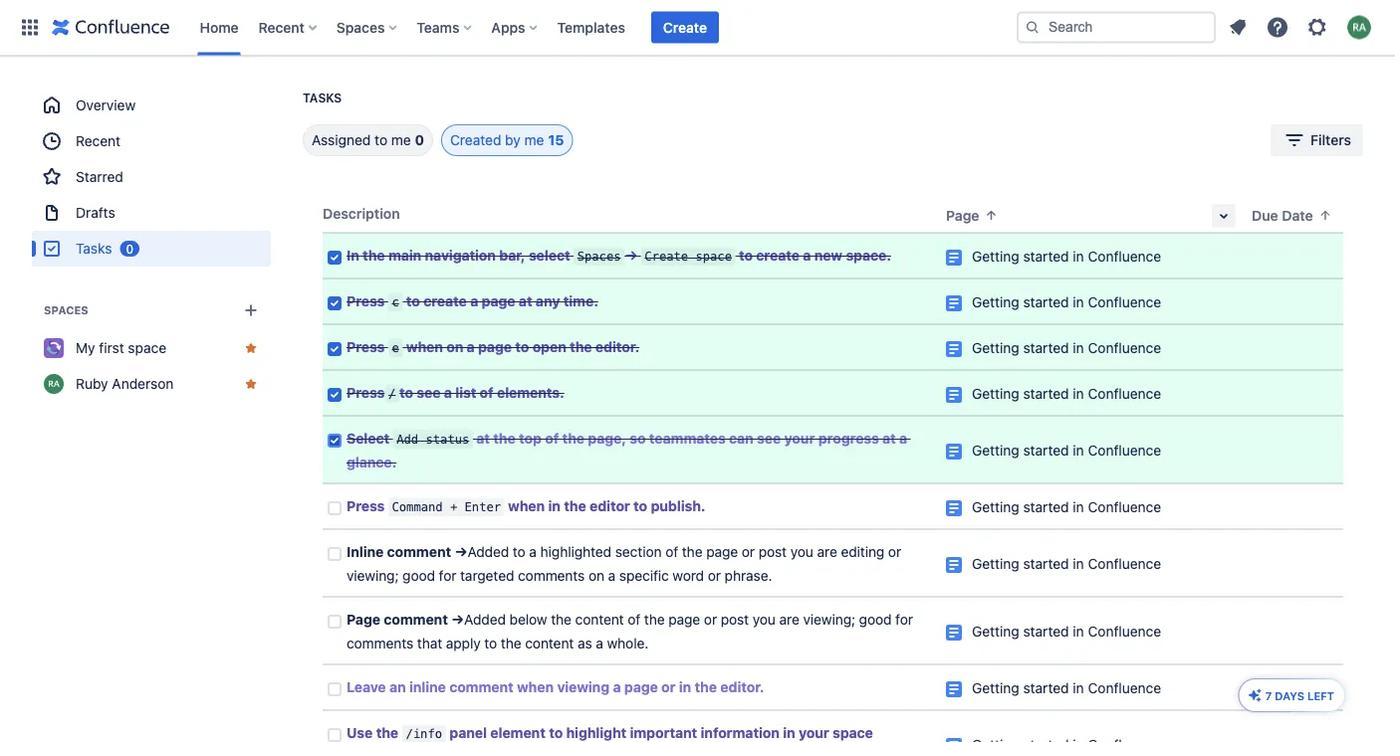 Task type: describe. For each thing, give the bounding box(es) containing it.
your inside panel element to highlight important information in your space
[[799, 725, 829, 742]]

in for eighth getting started in confluence link from the top
[[1073, 624, 1084, 640]]

assigned to me 0
[[312, 132, 424, 148]]

0 horizontal spatial editor.
[[595, 339, 639, 355]]

or inside "added below the content of the page or post you are viewing; good for comments that apply to the content as a whole."
[[704, 612, 717, 628]]

highlight
[[566, 725, 626, 742]]

a inside "added below the content of the page or post you are viewing; good for comments that apply to the content as a whole."
[[596, 636, 603, 652]]

to inside "added below the content of the page or post you are viewing; good for comments that apply to the content as a whole."
[[484, 636, 497, 652]]

started for to see a list of elements.
[[1023, 386, 1069, 402]]

post inside added to a highlighted section of the page or post you are editing or viewing; good for targeted comments on a specific word or phrase.
[[758, 544, 787, 561]]

page title icon image for at the top of the page, so teammates can see your progress at a glance.
[[946, 444, 962, 460]]

0 horizontal spatial at
[[476, 431, 490, 447]]

page down press c to create a page at any time.
[[478, 339, 512, 355]]

to right editor
[[633, 498, 647, 515]]

you inside added to a highlighted section of the page or post you are editing or viewing; good for targeted comments on a specific word or phrase.
[[790, 544, 813, 561]]

to left new
[[739, 247, 753, 264]]

comments inside "added below the content of the page or post you are viewing; good for comments that apply to the content as a whole."
[[347, 636, 413, 652]]

main
[[388, 247, 421, 264]]

templates link
[[551, 11, 631, 43]]

ruby anderson link
[[32, 366, 271, 402]]

getting started in confluence for →
[[972, 248, 1161, 265]]

press command + enter when in the editor to publish.
[[347, 498, 706, 515]]

created
[[450, 132, 501, 148]]

filters button
[[1271, 124, 1363, 156]]

starred link
[[32, 159, 271, 195]]

select
[[347, 431, 390, 447]]

→ for highlighted
[[455, 544, 467, 561]]

description
[[323, 206, 400, 222]]

2 horizontal spatial at
[[882, 431, 896, 447]]

or right word at the bottom of page
[[708, 568, 721, 585]]

add
[[397, 433, 418, 447]]

publish.
[[651, 498, 706, 515]]

specific
[[619, 568, 669, 585]]

e
[[392, 341, 399, 355]]

elements.
[[497, 385, 564, 401]]

press e when on a page to open the editor.
[[347, 339, 639, 355]]

press for see
[[347, 385, 385, 401]]

page title icon image for to create a page at any time.
[[946, 296, 962, 312]]

create inside in the main navigation bar, select spaces → create space to create a new space.
[[645, 249, 688, 264]]

0 vertical spatial →
[[625, 247, 637, 264]]

of inside "added below the content of the page or post you are viewing; good for comments that apply to the content as a whole."
[[628, 612, 640, 628]]

anderson
[[112, 376, 174, 392]]

me for by
[[524, 132, 544, 148]]

global element
[[12, 0, 1013, 55]]

create inside global element
[[663, 19, 707, 35]]

spaces inside popup button
[[336, 19, 385, 35]]

group containing overview
[[32, 88, 271, 267]]

status
[[426, 433, 469, 447]]

press for on
[[347, 339, 385, 355]]

of inside at the top of the page, so teammates can see your progress at a glance.
[[545, 431, 559, 447]]

time.
[[563, 293, 598, 310]]

panel element to highlight important information in your space
[[347, 725, 877, 743]]

templates
[[557, 19, 625, 35]]

banner containing home
[[0, 0, 1395, 56]]

see inside at the top of the page, so teammates can see your progress at a glance.
[[757, 431, 781, 447]]

→ for content
[[451, 612, 464, 628]]

assigned
[[312, 132, 371, 148]]

page inside "added below the content of the page or post you are viewing; good for comments that apply to the content as a whole."
[[668, 612, 700, 628]]

0 horizontal spatial see
[[417, 385, 441, 401]]

getting started in confluence link for to create a page at any time.
[[972, 294, 1161, 311]]

in for getting started in confluence link associated with to create a page at any time.
[[1073, 294, 1084, 311]]

inline
[[409, 680, 446, 696]]

to right c
[[406, 293, 420, 310]]

added for inline comment →
[[467, 544, 509, 561]]

unstar this space image for my first space
[[243, 341, 259, 356]]

9 getting started in confluence from the top
[[972, 681, 1161, 697]]

confluence for →
[[1088, 248, 1161, 265]]

8 getting started in confluence from the top
[[972, 624, 1161, 640]]

information
[[701, 725, 780, 742]]

panel
[[450, 725, 487, 742]]

teams
[[417, 19, 459, 35]]

7 days left button
[[1239, 680, 1344, 712]]

comment for good
[[387, 544, 451, 561]]

comments inside added to a highlighted section of the page or post you are editing or viewing; good for targeted comments on a specific word or phrase.
[[518, 568, 585, 585]]

can
[[729, 431, 754, 447]]

ruby
[[76, 376, 108, 392]]

to right / on the bottom left of the page
[[399, 385, 413, 401]]

started for →
[[1023, 248, 1069, 265]]

added to a highlighted section of the page or post you are editing or viewing; good for targeted comments on a specific word or phrase.
[[347, 544, 905, 585]]

page title icon image for panel element to highlight important information in your space
[[946, 739, 962, 743]]

or up 'important' on the left of page
[[661, 680, 676, 696]]

0 vertical spatial tasks
[[303, 91, 342, 105]]

0 inside "tab list"
[[415, 132, 424, 148]]

top
[[519, 431, 542, 447]]

ruby anderson
[[76, 376, 174, 392]]

drafts
[[76, 205, 115, 221]]

first
[[99, 340, 124, 356]]

below
[[509, 612, 547, 628]]

0 vertical spatial content
[[575, 612, 624, 628]]

leave an inline comment when viewing a page or in the editor.
[[347, 680, 764, 696]]

date
[[1282, 208, 1313, 224]]

getting started in confluence for when in the editor to publish.
[[972, 499, 1161, 516]]

your inside at the top of the page, so teammates can see your progress at a glance.
[[784, 431, 815, 447]]

getting for →
[[972, 248, 1019, 265]]

0 vertical spatial when
[[406, 339, 443, 355]]

7 days left
[[1265, 690, 1334, 703]]

8 getting started in confluence link from the top
[[972, 624, 1161, 640]]

getting started in confluence for when on a page to open the editor.
[[972, 340, 1161, 356]]

element
[[490, 725, 545, 742]]

that
[[417, 636, 442, 652]]

press c to create a page at any time.
[[347, 293, 598, 310]]

navigation
[[425, 247, 496, 264]]

the left editor
[[564, 498, 586, 515]]

getting for to create a page at any time.
[[972, 294, 1019, 311]]

/
[[388, 387, 396, 401]]

as
[[578, 636, 592, 652]]

settings icon image
[[1305, 15, 1329, 39]]

started for when in the editor to publish.
[[1023, 499, 1069, 516]]

by
[[505, 132, 521, 148]]

premium icon image
[[1247, 688, 1263, 704]]

any
[[536, 293, 560, 310]]

help icon image
[[1266, 15, 1289, 39]]

new
[[814, 247, 842, 264]]

whole.
[[607, 636, 649, 652]]

the right below
[[551, 612, 571, 628]]

getting started in confluence for to see a list of elements.
[[972, 386, 1161, 402]]

glance.
[[347, 455, 396, 471]]

appswitcher icon image
[[18, 15, 42, 39]]

added below the content of the page or post you are viewing; good for comments that apply to the content as a whole.
[[347, 612, 917, 652]]

the right use on the left
[[376, 725, 398, 742]]

to left open
[[515, 339, 529, 355]]

notification icon image
[[1226, 15, 1250, 39]]

8 getting from the top
[[972, 624, 1019, 640]]

+
[[450, 500, 457, 515]]

inline
[[347, 544, 384, 561]]

confluence for at the top of the page, so teammates can see your progress at a glance.
[[1088, 443, 1161, 459]]

the down below
[[501, 636, 521, 652]]

viewing
[[557, 680, 609, 696]]

page inside added to a highlighted section of the page or post you are editing or viewing; good for targeted comments on a specific word or phrase.
[[706, 544, 738, 561]]

me for to
[[391, 132, 411, 148]]

15
[[548, 132, 564, 148]]

your profile and preferences image
[[1347, 15, 1371, 39]]

progress
[[818, 431, 879, 447]]

an
[[389, 680, 406, 696]]

page title icon image for when on a page to open the editor.
[[946, 342, 962, 357]]

in the main navigation bar, select spaces → create space to create a new space.
[[347, 247, 891, 264]]

ascending sorting icon page image
[[983, 208, 999, 223]]

home link
[[194, 11, 245, 43]]

inline comment →
[[347, 544, 467, 561]]

my first space
[[76, 340, 166, 356]]

page,
[[588, 431, 626, 447]]

filters
[[1310, 132, 1351, 148]]

started for at the top of the page, so teammates can see your progress at a glance.
[[1023, 443, 1069, 459]]

when for enter
[[508, 498, 545, 515]]

2 vertical spatial comment
[[449, 680, 513, 696]]

section
[[615, 544, 662, 561]]

viewing; inside added to a highlighted section of the page or post you are editing or viewing; good for targeted comments on a specific word or phrase.
[[347, 568, 399, 585]]

space inside panel element to highlight important information in your space
[[833, 725, 873, 742]]

leave
[[347, 680, 386, 696]]

due
[[1252, 208, 1278, 224]]

getting for to see a list of elements.
[[972, 386, 1019, 402]]

create link
[[651, 11, 719, 43]]

0 vertical spatial on
[[446, 339, 463, 355]]

in for getting started in confluence link for to see a list of elements.
[[1073, 386, 1084, 402]]

9 getting started in confluence link from the top
[[972, 681, 1161, 697]]

or up phrase.
[[742, 544, 755, 561]]

the right in at the top left
[[363, 247, 385, 264]]

starred
[[76, 169, 123, 185]]

page down whole.
[[624, 680, 658, 696]]

overview
[[76, 97, 136, 114]]

/info
[[406, 727, 442, 742]]

list
[[455, 385, 476, 401]]

7 started from the top
[[1023, 556, 1069, 573]]

the inside added to a highlighted section of the page or post you are editing or viewing; good for targeted comments on a specific word or phrase.
[[682, 544, 703, 561]]

0 vertical spatial create
[[756, 247, 800, 264]]

left
[[1307, 690, 1334, 703]]

apps button
[[485, 11, 545, 43]]

highlighted
[[540, 544, 611, 561]]

my
[[76, 340, 95, 356]]

targeted
[[460, 568, 514, 585]]

the left top
[[493, 431, 516, 447]]

confluence for when on a page to open the editor.
[[1088, 340, 1161, 356]]

open
[[532, 339, 566, 355]]



Task type: vqa. For each thing, say whether or not it's contained in the screenshot.


Task type: locate. For each thing, give the bounding box(es) containing it.
when right e
[[406, 339, 443, 355]]

1 vertical spatial for
[[895, 612, 913, 628]]

recent inside group
[[76, 133, 121, 149]]

or down word at the bottom of page
[[704, 612, 717, 628]]

2 getting from the top
[[972, 294, 1019, 311]]

getting started in confluence link
[[972, 248, 1161, 265], [972, 294, 1161, 311], [972, 340, 1161, 356], [972, 386, 1161, 402], [972, 443, 1161, 459], [972, 499, 1161, 516], [972, 556, 1161, 573], [972, 624, 1161, 640], [972, 681, 1161, 697]]

1 vertical spatial good
[[859, 612, 892, 628]]

bar,
[[499, 247, 525, 264]]

ascending sorting icon date image
[[1317, 208, 1333, 223]]

space
[[695, 249, 732, 264], [128, 340, 166, 356], [833, 725, 873, 742]]

1 horizontal spatial me
[[524, 132, 544, 148]]

1 vertical spatial comments
[[347, 636, 413, 652]]

press left / on the bottom left of the page
[[347, 385, 385, 401]]

getting started in confluence
[[972, 248, 1161, 265], [972, 294, 1161, 311], [972, 340, 1161, 356], [972, 386, 1161, 402], [972, 443, 1161, 459], [972, 499, 1161, 516], [972, 556, 1161, 573], [972, 624, 1161, 640], [972, 681, 1161, 697]]

getting started in confluence link for at the top of the page, so teammates can see your progress at a glance.
[[972, 443, 1161, 459]]

0 vertical spatial good
[[402, 568, 435, 585]]

to right apply
[[484, 636, 497, 652]]

tab list containing assigned to me
[[279, 124, 573, 156]]

2 me from the left
[[524, 132, 544, 148]]

0 horizontal spatial post
[[721, 612, 749, 628]]

1 horizontal spatial viewing;
[[803, 612, 855, 628]]

4 getting from the top
[[972, 386, 1019, 402]]

are inside added to a highlighted section of the page or post you are editing or viewing; good for targeted comments on a specific word or phrase.
[[817, 544, 837, 561]]

1 vertical spatial see
[[757, 431, 781, 447]]

a right progress
[[899, 431, 907, 447]]

recent link
[[32, 123, 271, 159]]

of inside added to a highlighted section of the page or post you are editing or viewing; good for targeted comments on a specific word or phrase.
[[665, 544, 678, 561]]

when
[[406, 339, 443, 355], [508, 498, 545, 515], [517, 680, 554, 696]]

5 getting from the top
[[972, 443, 1019, 459]]

page
[[946, 208, 979, 224], [347, 612, 380, 628]]

6 confluence from the top
[[1088, 499, 1161, 516]]

the up word at the bottom of page
[[682, 544, 703, 561]]

started
[[1023, 248, 1069, 265], [1023, 294, 1069, 311], [1023, 340, 1069, 356], [1023, 386, 1069, 402], [1023, 443, 1069, 459], [1023, 499, 1069, 516], [1023, 556, 1069, 573], [1023, 624, 1069, 640], [1023, 681, 1069, 697]]

comment
[[387, 544, 451, 561], [384, 612, 448, 628], [449, 680, 513, 696]]

tasks
[[303, 91, 342, 105], [76, 240, 112, 257]]

recent
[[258, 19, 305, 35], [76, 133, 121, 149]]

comment for that
[[384, 612, 448, 628]]

a right viewing
[[613, 680, 621, 696]]

days
[[1275, 690, 1304, 703]]

in for getting started in confluence link related to →
[[1073, 248, 1084, 265]]

1 vertical spatial viewing;
[[803, 612, 855, 628]]

tasks inside group
[[76, 240, 112, 257]]

4 getting started in confluence link from the top
[[972, 386, 1161, 402]]

3 getting from the top
[[972, 340, 1019, 356]]

3 confluence from the top
[[1088, 340, 1161, 356]]

at right status
[[476, 431, 490, 447]]

of
[[480, 385, 494, 401], [545, 431, 559, 447], [665, 544, 678, 561], [628, 612, 640, 628]]

apps
[[491, 19, 525, 35]]

banner
[[0, 0, 1395, 56]]

4 page title icon image from the top
[[946, 387, 962, 403]]

6 getting from the top
[[972, 499, 1019, 516]]

1 horizontal spatial 0
[[415, 132, 424, 148]]

8 page title icon image from the top
[[946, 625, 962, 641]]

1 horizontal spatial recent
[[258, 19, 305, 35]]

your left progress
[[784, 431, 815, 447]]

1 vertical spatial create
[[423, 293, 467, 310]]

3 getting started in confluence link from the top
[[972, 340, 1161, 356]]

0 left created
[[415, 132, 424, 148]]

1 vertical spatial spaces
[[577, 249, 621, 264]]

started for to create a page at any time.
[[1023, 294, 1069, 311]]

1 horizontal spatial comments
[[518, 568, 585, 585]]

for inside "added below the content of the page or post you are viewing; good for comments that apply to the content as a whole."
[[895, 612, 913, 628]]

2 horizontal spatial spaces
[[577, 249, 621, 264]]

0 vertical spatial are
[[817, 544, 837, 561]]

1 vertical spatial your
[[799, 725, 829, 742]]

9 started from the top
[[1023, 681, 1069, 697]]

0 vertical spatial editor.
[[595, 339, 639, 355]]

spaces inside in the main navigation bar, select spaces → create space to create a new space.
[[577, 249, 621, 264]]

0 horizontal spatial content
[[525, 636, 574, 652]]

teammates
[[649, 431, 726, 447]]

getting for at the top of the page, so teammates can see your progress at a glance.
[[972, 443, 1019, 459]]

due date
[[1252, 208, 1313, 224]]

in for when on a page to open the editor. getting started in confluence link
[[1073, 340, 1084, 356]]

0 horizontal spatial are
[[779, 612, 799, 628]]

getting for when in the editor to publish.
[[972, 499, 1019, 516]]

1 horizontal spatial spaces
[[336, 19, 385, 35]]

1 horizontal spatial space
[[695, 249, 732, 264]]

5 getting started in confluence from the top
[[972, 443, 1161, 459]]

→ up "targeted"
[[455, 544, 467, 561]]

getting started in confluence for at the top of the page, so teammates can see your progress at a glance.
[[972, 443, 1161, 459]]

press / to see a list of elements.
[[347, 385, 564, 401]]

in inside panel element to highlight important information in your space
[[783, 725, 795, 742]]

started for when on a page to open the editor.
[[1023, 340, 1069, 356]]

1 vertical spatial tasks
[[76, 240, 112, 257]]

1 press from the top
[[347, 293, 385, 310]]

getting started in confluence link for →
[[972, 248, 1161, 265]]

1 horizontal spatial good
[[859, 612, 892, 628]]

0 vertical spatial unstar this space image
[[243, 341, 259, 356]]

to inside added to a highlighted section of the page or post you are editing or viewing; good for targeted comments on a specific word or phrase.
[[513, 544, 525, 561]]

unstar this space image inside my first space link
[[243, 341, 259, 356]]

a left new
[[803, 247, 811, 264]]

0 down drafts link
[[126, 242, 133, 256]]

press left e
[[347, 339, 385, 355]]

0 vertical spatial your
[[784, 431, 815, 447]]

to right element
[[549, 725, 563, 742]]

1 horizontal spatial you
[[790, 544, 813, 561]]

recent right home
[[258, 19, 305, 35]]

command
[[392, 500, 443, 515]]

in for 1st getting started in confluence link from the bottom of the page
[[1073, 681, 1084, 697]]

2 vertical spatial →
[[451, 612, 464, 628]]

4 press from the top
[[347, 498, 385, 515]]

post inside "added below the content of the page or post you are viewing; good for comments that apply to the content as a whole."
[[721, 612, 749, 628]]

content
[[575, 612, 624, 628], [525, 636, 574, 652]]

the right open
[[570, 339, 592, 355]]

7 getting from the top
[[972, 556, 1019, 573]]

1 page title icon image from the top
[[946, 250, 962, 266]]

recent button
[[253, 11, 324, 43]]

1 vertical spatial when
[[508, 498, 545, 515]]

1 vertical spatial you
[[753, 612, 776, 628]]

space inside in the main navigation bar, select spaces → create space to create a new space.
[[695, 249, 732, 264]]

0 horizontal spatial you
[[753, 612, 776, 628]]

page title icon image for when in the editor to publish.
[[946, 501, 962, 517]]

page title icon image for →
[[946, 250, 962, 266]]

1 getting started in confluence from the top
[[972, 248, 1161, 265]]

0 horizontal spatial 0
[[126, 242, 133, 256]]

3 getting started in confluence from the top
[[972, 340, 1161, 356]]

editor. down time.
[[595, 339, 639, 355]]

create
[[756, 247, 800, 264], [423, 293, 467, 310]]

post up phrase.
[[758, 544, 787, 561]]

3 press from the top
[[347, 385, 385, 401]]

7 getting started in confluence link from the top
[[972, 556, 1161, 573]]

search image
[[1025, 19, 1041, 35]]

7
[[1265, 690, 1272, 703]]

of up word at the bottom of page
[[665, 544, 678, 561]]

0 vertical spatial create
[[663, 19, 707, 35]]

comment down apply
[[449, 680, 513, 696]]

word
[[672, 568, 704, 585]]

page left the ascending sorting icon page
[[946, 208, 979, 224]]

getting started in confluence for to create a page at any time.
[[972, 294, 1161, 311]]

or right editing
[[888, 544, 901, 561]]

page comment →
[[347, 612, 464, 628]]

page title icon image
[[946, 250, 962, 266], [946, 296, 962, 312], [946, 342, 962, 357], [946, 387, 962, 403], [946, 444, 962, 460], [946, 501, 962, 517], [946, 558, 962, 574], [946, 625, 962, 641], [946, 682, 962, 698], [946, 739, 962, 743]]

1 horizontal spatial are
[[817, 544, 837, 561]]

page down inline
[[347, 612, 380, 628]]

teams button
[[411, 11, 479, 43]]

4 getting started in confluence from the top
[[972, 386, 1161, 402]]

added inside added to a highlighted section of the page or post you are editing or viewing; good for targeted comments on a specific word or phrase.
[[467, 544, 509, 561]]

1 vertical spatial space
[[128, 340, 166, 356]]

viewing; inside "added below the content of the page or post you are viewing; good for comments that apply to the content as a whole."
[[803, 612, 855, 628]]

when left viewing
[[517, 680, 554, 696]]

good inside "added below the content of the page or post you are viewing; good for comments that apply to the content as a whole."
[[859, 612, 892, 628]]

1 vertical spatial →
[[455, 544, 467, 561]]

0 horizontal spatial space
[[128, 340, 166, 356]]

editor
[[590, 498, 630, 515]]

0 vertical spatial space
[[695, 249, 732, 264]]

0 vertical spatial you
[[790, 544, 813, 561]]

a down navigation
[[470, 293, 478, 310]]

confluence image
[[52, 15, 170, 39], [52, 15, 170, 39]]

in for when in the editor to publish.'s getting started in confluence link
[[1073, 499, 1084, 516]]

1 horizontal spatial for
[[895, 612, 913, 628]]

spaces up time.
[[577, 249, 621, 264]]

0 vertical spatial 0
[[415, 132, 424, 148]]

0 horizontal spatial me
[[391, 132, 411, 148]]

0 vertical spatial added
[[467, 544, 509, 561]]

6 getting started in confluence from the top
[[972, 499, 1161, 516]]

page title icon image for to see a list of elements.
[[946, 387, 962, 403]]

are inside "added below the content of the page or post you are viewing; good for comments that apply to the content as a whole."
[[779, 612, 799, 628]]

spaces button
[[330, 11, 405, 43]]

5 page title icon image from the top
[[946, 444, 962, 460]]

press for enter
[[347, 498, 385, 515]]

2 press from the top
[[347, 339, 385, 355]]

drafts link
[[32, 195, 271, 231]]

confluence
[[1088, 248, 1161, 265], [1088, 294, 1161, 311], [1088, 340, 1161, 356], [1088, 386, 1161, 402], [1088, 443, 1161, 459], [1088, 499, 1161, 516], [1088, 556, 1161, 573], [1088, 624, 1161, 640], [1088, 681, 1161, 697]]

select add status
[[347, 431, 469, 447]]

1 vertical spatial post
[[721, 612, 749, 628]]

5 confluence from the top
[[1088, 443, 1161, 459]]

home
[[200, 19, 239, 35]]

of up whole.
[[628, 612, 640, 628]]

confluence for to see a list of elements.
[[1088, 386, 1161, 402]]

2 getting started in confluence from the top
[[972, 294, 1161, 311]]

confluence for to create a page at any time.
[[1088, 294, 1161, 311]]

recent inside dropdown button
[[258, 19, 305, 35]]

when for comment
[[517, 680, 554, 696]]

in for at the top of the page, so teammates can see your progress at a glance.'s getting started in confluence link
[[1073, 443, 1084, 459]]

a right as
[[596, 636, 603, 652]]

1 vertical spatial editor.
[[720, 680, 764, 696]]

page for page comment →
[[347, 612, 380, 628]]

comments down highlighted
[[518, 568, 585, 585]]

4 confluence from the top
[[1088, 386, 1161, 402]]

0 vertical spatial comments
[[518, 568, 585, 585]]

0 vertical spatial spaces
[[336, 19, 385, 35]]

enter
[[465, 500, 501, 515]]

8 confluence from the top
[[1088, 624, 1161, 640]]

7 page title icon image from the top
[[946, 558, 962, 574]]

create
[[663, 19, 707, 35], [645, 249, 688, 264]]

you left editing
[[790, 544, 813, 561]]

8 started from the top
[[1023, 624, 1069, 640]]

→ right select
[[625, 247, 637, 264]]

create down navigation
[[423, 293, 467, 310]]

editor.
[[595, 339, 639, 355], [720, 680, 764, 696]]

0 horizontal spatial spaces
[[44, 304, 88, 317]]

5 getting started in confluence link from the top
[[972, 443, 1161, 459]]

0 horizontal spatial on
[[446, 339, 463, 355]]

unstar this space image inside ruby anderson link
[[243, 376, 259, 392]]

a down press c to create a page at any time.
[[467, 339, 475, 355]]

unstar this space image
[[243, 341, 259, 356], [243, 376, 259, 392]]

0 inside group
[[126, 242, 133, 256]]

1 horizontal spatial page
[[946, 208, 979, 224]]

1 vertical spatial comment
[[384, 612, 448, 628]]

2 horizontal spatial space
[[833, 725, 873, 742]]

0 horizontal spatial viewing;
[[347, 568, 399, 585]]

2 vertical spatial space
[[833, 725, 873, 742]]

comments
[[518, 568, 585, 585], [347, 636, 413, 652]]

see right / on the bottom left of the page
[[417, 385, 441, 401]]

use the /info
[[347, 725, 442, 742]]

are
[[817, 544, 837, 561], [779, 612, 799, 628]]

at right progress
[[882, 431, 896, 447]]

c
[[392, 295, 399, 310]]

1 horizontal spatial editor.
[[720, 680, 764, 696]]

1 horizontal spatial post
[[758, 544, 787, 561]]

tab list
[[279, 124, 573, 156]]

confluence for when in the editor to publish.
[[1088, 499, 1161, 516]]

post down phrase.
[[721, 612, 749, 628]]

5 started from the top
[[1023, 443, 1069, 459]]

page down word at the bottom of page
[[668, 612, 700, 628]]

0 horizontal spatial comments
[[347, 636, 413, 652]]

editor. up information
[[720, 680, 764, 696]]

press left c
[[347, 293, 385, 310]]

tasks down drafts
[[76, 240, 112, 257]]

0
[[415, 132, 424, 148], [126, 242, 133, 256]]

→
[[625, 247, 637, 264], [455, 544, 467, 561], [451, 612, 464, 628]]

you down phrase.
[[753, 612, 776, 628]]

to right assigned
[[375, 132, 387, 148]]

see right can in the bottom right of the page
[[757, 431, 781, 447]]

0 vertical spatial page
[[946, 208, 979, 224]]

your
[[784, 431, 815, 447], [799, 725, 829, 742]]

6 page title icon image from the top
[[946, 501, 962, 517]]

2 vertical spatial spaces
[[44, 304, 88, 317]]

to inside panel element to highlight important information in your space
[[549, 725, 563, 742]]

the up whole.
[[644, 612, 665, 628]]

added up "targeted"
[[467, 544, 509, 561]]

1 horizontal spatial at
[[519, 293, 532, 310]]

comment up the that
[[384, 612, 448, 628]]

for inside added to a highlighted section of the page or post you are editing or viewing; good for targeted comments on a specific word or phrase.
[[439, 568, 456, 585]]

2 started from the top
[[1023, 294, 1069, 311]]

on up press / to see a list of elements.
[[446, 339, 463, 355]]

getting started in confluence link for to see a list of elements.
[[972, 386, 1161, 402]]

1 horizontal spatial content
[[575, 612, 624, 628]]

comment down command
[[387, 544, 451, 561]]

me right by
[[524, 132, 544, 148]]

the left page,
[[562, 431, 585, 447]]

0 vertical spatial for
[[439, 568, 456, 585]]

of right top
[[545, 431, 559, 447]]

getting started in confluence link for when on a page to open the editor.
[[972, 340, 1161, 356]]

press
[[347, 293, 385, 310], [347, 339, 385, 355], [347, 385, 385, 401], [347, 498, 385, 515]]

at the top of the page, so teammates can see your progress at a glance.
[[347, 431, 911, 471]]

1 vertical spatial are
[[779, 612, 799, 628]]

1 getting from the top
[[972, 248, 1019, 265]]

good down editing
[[859, 612, 892, 628]]

added up apply
[[464, 612, 506, 628]]

press down glance.
[[347, 498, 385, 515]]

on inside added to a highlighted section of the page or post you are editing or viewing; good for targeted comments on a specific word or phrase.
[[588, 568, 604, 585]]

1 vertical spatial 0
[[126, 242, 133, 256]]

10 page title icon image from the top
[[946, 739, 962, 743]]

0 vertical spatial comment
[[387, 544, 451, 561]]

Search field
[[1017, 11, 1216, 43]]

at left any at the left top
[[519, 293, 532, 310]]

0 horizontal spatial recent
[[76, 133, 121, 149]]

to
[[375, 132, 387, 148], [739, 247, 753, 264], [406, 293, 420, 310], [515, 339, 529, 355], [399, 385, 413, 401], [633, 498, 647, 515], [513, 544, 525, 561], [484, 636, 497, 652], [549, 725, 563, 742]]

spaces right recent dropdown button
[[336, 19, 385, 35]]

content down below
[[525, 636, 574, 652]]

page
[[482, 293, 515, 310], [478, 339, 512, 355], [706, 544, 738, 561], [668, 612, 700, 628], [624, 680, 658, 696]]

me right assigned
[[391, 132, 411, 148]]

1 confluence from the top
[[1088, 248, 1161, 265]]

3 started from the top
[[1023, 340, 1069, 356]]

comments down page comment →
[[347, 636, 413, 652]]

getting started in confluence link for when in the editor to publish.
[[972, 499, 1161, 516]]

page up "press e when on a page to open the editor."
[[482, 293, 515, 310]]

9 page title icon image from the top
[[946, 682, 962, 698]]

0 horizontal spatial good
[[402, 568, 435, 585]]

a left specific
[[608, 568, 616, 585]]

4 started from the top
[[1023, 386, 1069, 402]]

on
[[446, 339, 463, 355], [588, 568, 604, 585]]

0 vertical spatial viewing;
[[347, 568, 399, 585]]

spaces up "my"
[[44, 304, 88, 317]]

see
[[417, 385, 441, 401], [757, 431, 781, 447]]

unstar this space image for ruby anderson
[[243, 376, 259, 392]]

viewing; down editing
[[803, 612, 855, 628]]

1 horizontal spatial see
[[757, 431, 781, 447]]

1 vertical spatial added
[[464, 612, 506, 628]]

when right enter
[[508, 498, 545, 515]]

the up information
[[695, 680, 717, 696]]

2 unstar this space image from the top
[[243, 376, 259, 392]]

create a space image
[[239, 299, 263, 323]]

0 horizontal spatial create
[[423, 293, 467, 310]]

group
[[32, 88, 271, 267]]

press for create
[[347, 293, 385, 310]]

1 getting started in confluence link from the top
[[972, 248, 1161, 265]]

1 vertical spatial content
[[525, 636, 574, 652]]

of right 'list'
[[480, 385, 494, 401]]

9 confluence from the top
[[1088, 681, 1161, 697]]

tasks up assigned
[[303, 91, 342, 105]]

1 unstar this space image from the top
[[243, 341, 259, 356]]

page for page
[[946, 208, 979, 224]]

page up phrase.
[[706, 544, 738, 561]]

0 horizontal spatial page
[[347, 612, 380, 628]]

1 vertical spatial create
[[645, 249, 688, 264]]

in
[[1073, 248, 1084, 265], [1073, 294, 1084, 311], [1073, 340, 1084, 356], [1073, 386, 1084, 402], [1073, 443, 1084, 459], [548, 498, 561, 515], [1073, 499, 1084, 516], [1073, 556, 1084, 573], [1073, 624, 1084, 640], [679, 680, 691, 696], [1073, 681, 1084, 697], [783, 725, 795, 742]]

my first space link
[[32, 331, 271, 366]]

1 vertical spatial recent
[[76, 133, 121, 149]]

so
[[630, 431, 646, 447]]

viewing;
[[347, 568, 399, 585], [803, 612, 855, 628]]

1 horizontal spatial tasks
[[303, 91, 342, 105]]

0 horizontal spatial for
[[439, 568, 456, 585]]

space.
[[846, 247, 891, 264]]

1 horizontal spatial create
[[756, 247, 800, 264]]

you inside "added below the content of the page or post you are viewing; good for comments that apply to the content as a whole."
[[753, 612, 776, 628]]

on down highlighted
[[588, 568, 604, 585]]

1 vertical spatial unstar this space image
[[243, 376, 259, 392]]

good inside added to a highlighted section of the page or post you are editing or viewing; good for targeted comments on a specific word or phrase.
[[402, 568, 435, 585]]

0 vertical spatial recent
[[258, 19, 305, 35]]

9 getting from the top
[[972, 681, 1019, 697]]

6 getting started in confluence link from the top
[[972, 499, 1161, 516]]

3 page title icon image from the top
[[946, 342, 962, 357]]

0 vertical spatial see
[[417, 385, 441, 401]]

2 vertical spatial when
[[517, 680, 554, 696]]

0 vertical spatial post
[[758, 544, 787, 561]]

added for page comment →
[[464, 612, 506, 628]]

getting for when on a page to open the editor.
[[972, 340, 1019, 356]]

a left highlighted
[[529, 544, 537, 561]]

important
[[630, 725, 697, 742]]

in for 3rd getting started in confluence link from the bottom of the page
[[1073, 556, 1084, 573]]

2 page title icon image from the top
[[946, 296, 962, 312]]

→ up apply
[[451, 612, 464, 628]]

or
[[742, 544, 755, 561], [888, 544, 901, 561], [708, 568, 721, 585], [704, 612, 717, 628], [661, 680, 676, 696]]

apply
[[446, 636, 481, 652]]

a left 'list'
[[444, 385, 452, 401]]

1 vertical spatial page
[[347, 612, 380, 628]]

use
[[347, 725, 373, 742]]

1 started from the top
[[1023, 248, 1069, 265]]

create left new
[[756, 247, 800, 264]]

to up "targeted"
[[513, 544, 525, 561]]

a inside at the top of the page, so teammates can see your progress at a glance.
[[899, 431, 907, 447]]

spaces
[[336, 19, 385, 35], [577, 249, 621, 264], [44, 304, 88, 317]]

content up as
[[575, 612, 624, 628]]

recent up starred
[[76, 133, 121, 149]]

6 started from the top
[[1023, 499, 1069, 516]]

viewing; down inline
[[347, 568, 399, 585]]

7 confluence from the top
[[1088, 556, 1161, 573]]

your right information
[[799, 725, 829, 742]]

7 getting started in confluence from the top
[[972, 556, 1161, 573]]

2 getting started in confluence link from the top
[[972, 294, 1161, 311]]

0 horizontal spatial tasks
[[76, 240, 112, 257]]

1 me from the left
[[391, 132, 411, 148]]

added inside "added below the content of the page or post you are viewing; good for comments that apply to the content as a whole."
[[464, 612, 506, 628]]

1 vertical spatial on
[[588, 568, 604, 585]]

created by me 15
[[450, 132, 564, 148]]

2 confluence from the top
[[1088, 294, 1161, 311]]

editing
[[841, 544, 884, 561]]

1 horizontal spatial on
[[588, 568, 604, 585]]

good down inline comment →
[[402, 568, 435, 585]]

in
[[347, 247, 359, 264]]



